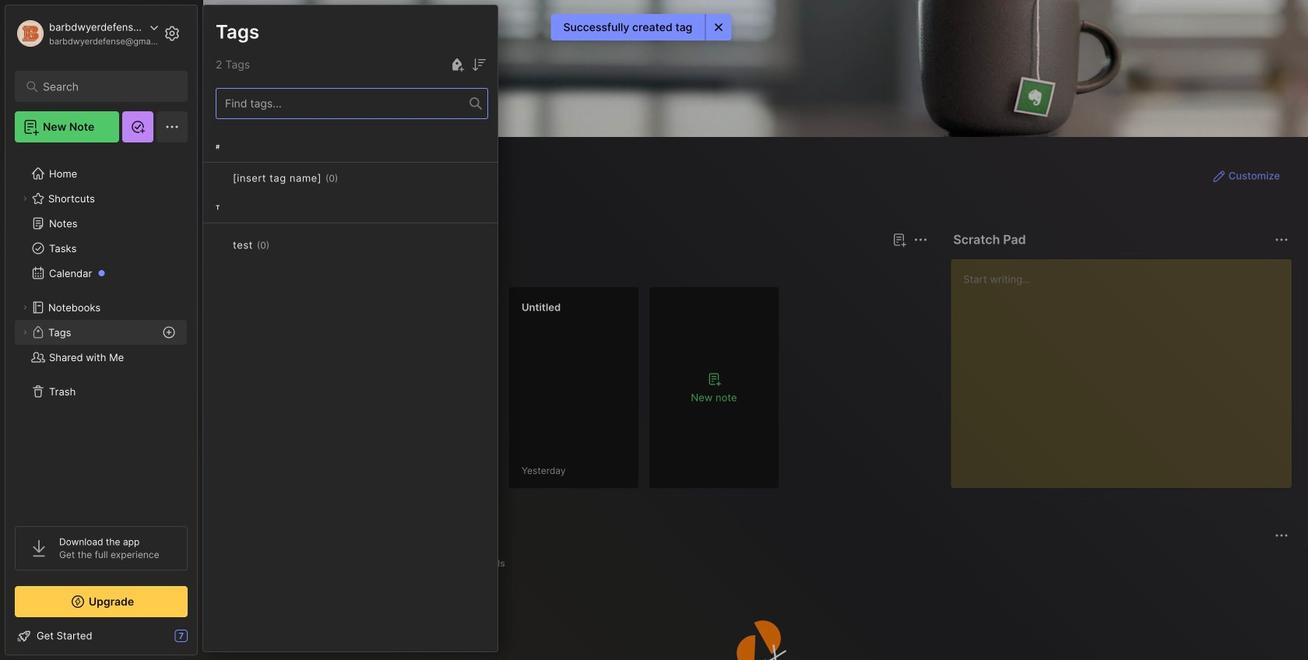 Task type: locate. For each thing, give the bounding box(es) containing it.
1 vertical spatial tag actions field
[[270, 238, 294, 253]]

expand tags image
[[20, 328, 30, 337]]

1 vertical spatial row group
[[228, 287, 789, 498]]

alert
[[551, 14, 731, 40]]

None search field
[[43, 77, 167, 96]]

1 horizontal spatial tag actions field
[[338, 171, 363, 186]]

create new tag image
[[448, 55, 467, 74]]

tab list
[[231, 555, 1287, 573]]

row group
[[203, 132, 498, 283], [228, 287, 789, 498]]

tree
[[5, 152, 197, 512]]

Search text field
[[43, 79, 167, 94]]

Start writing… text field
[[964, 259, 1291, 476]]

Sort field
[[470, 55, 488, 74]]

0 vertical spatial row group
[[203, 132, 498, 283]]

settings image
[[163, 24, 181, 43]]

tab
[[231, 259, 277, 277], [231, 555, 291, 573], [469, 555, 512, 573]]

Tag actions field
[[338, 171, 363, 186], [270, 238, 294, 253]]

Help and Learning task checklist field
[[5, 624, 197, 649]]



Task type: describe. For each thing, give the bounding box(es) containing it.
click to collapse image
[[197, 632, 208, 650]]

tag actions image
[[270, 239, 294, 252]]

tag actions image
[[338, 172, 363, 185]]

main element
[[0, 0, 202, 660]]

0 horizontal spatial tag actions field
[[270, 238, 294, 253]]

none search field inside main 'element'
[[43, 77, 167, 96]]

tree inside main 'element'
[[5, 152, 197, 512]]

Account field
[[15, 18, 159, 49]]

sort options image
[[470, 55, 488, 74]]

Find tags… text field
[[217, 93, 470, 114]]

expand notebooks image
[[20, 303, 30, 312]]

0 vertical spatial tag actions field
[[338, 171, 363, 186]]



Task type: vqa. For each thing, say whether or not it's contained in the screenshot.
Trash link
no



